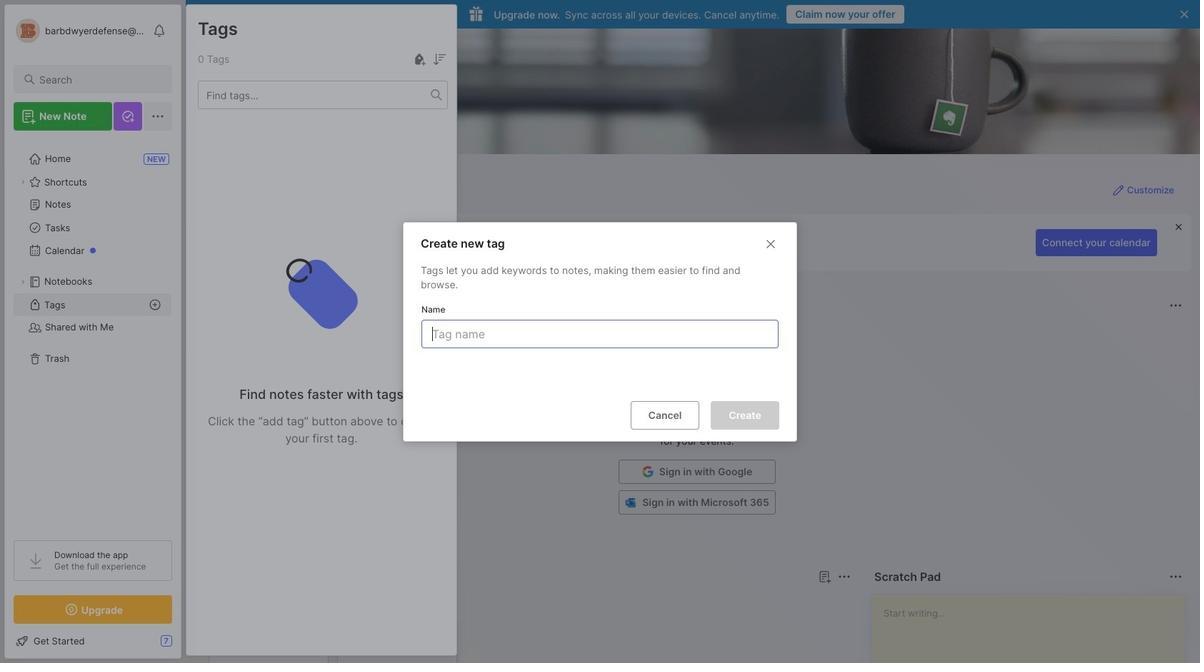 Task type: vqa. For each thing, say whether or not it's contained in the screenshot.
row inside Find a location field
no



Task type: describe. For each thing, give the bounding box(es) containing it.
create new tag image
[[411, 51, 428, 68]]

main element
[[0, 0, 186, 664]]

Search text field
[[39, 73, 159, 86]]

close image
[[762, 235, 780, 252]]



Task type: locate. For each thing, give the bounding box(es) containing it.
row group
[[209, 620, 466, 664]]

Tag name text field
[[431, 320, 772, 347]]

none search field inside main element
[[39, 71, 159, 88]]

tree inside main element
[[5, 139, 181, 528]]

tab
[[211, 594, 253, 612]]

Find tags… text field
[[199, 85, 431, 105]]

Start writing… text field
[[884, 595, 1185, 664]]

tree
[[5, 139, 181, 528]]

expand notebooks image
[[19, 278, 27, 287]]

None search field
[[39, 71, 159, 88]]



